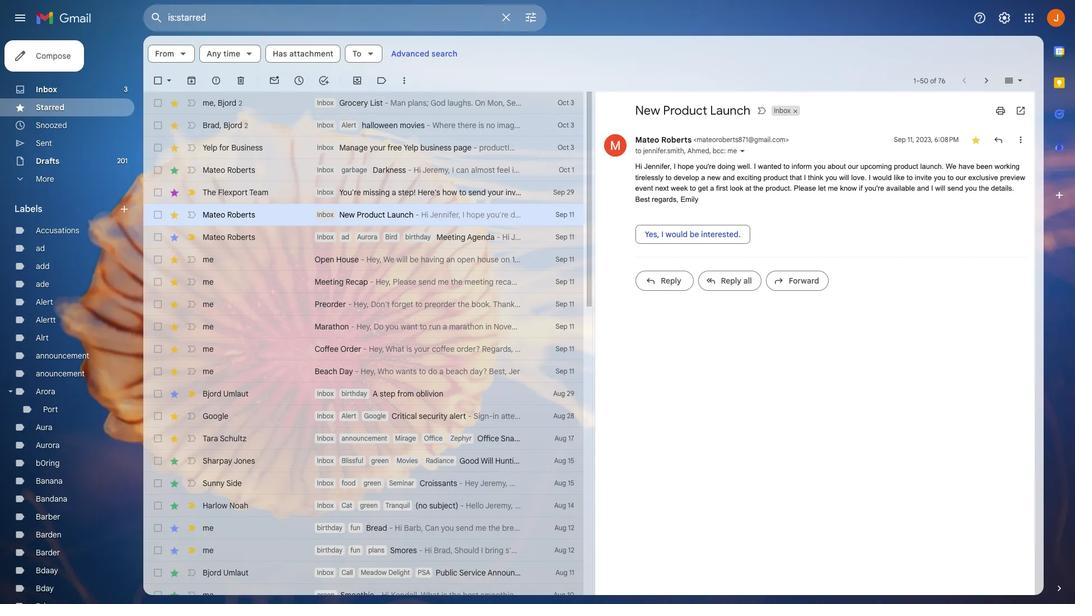 Task type: describe. For each thing, give the bounding box(es) containing it.
hey, for hey, what is your coffee order? regards, jeremy
[[369, 344, 384, 354]]

house
[[336, 255, 359, 265]]

2 oct 3 from the top
[[558, 121, 574, 129]]

0 vertical spatial product
[[663, 103, 707, 118]]

more image
[[399, 75, 410, 86]]

a right do
[[439, 367, 444, 377]]

sep 11 for open house - hey, we will be having an open house on 10/21. cheers, jeremy
[[556, 255, 574, 264]]

order?
[[457, 344, 480, 354]]

a
[[373, 389, 378, 399]]

b0ring
[[36, 459, 60, 469]]

0 horizontal spatial what
[[386, 344, 404, 354]]

office for office
[[424, 435, 443, 443]]

aug for smores
[[554, 546, 566, 555]]

9 11 from the top
[[569, 569, 574, 577]]

aug 12 for bread - hi barb, can you send me the bread recipe? thanks, jeremy
[[554, 524, 574, 532]]

fun for bread - hi barb, can you send me the bread recipe? thanks, jeremy
[[350, 524, 360, 532]]

20 row from the top
[[143, 517, 608, 540]]

the left best
[[449, 591, 461, 601]]

to
[[352, 49, 362, 59]]

14
[[568, 502, 574, 510]]

0 vertical spatial you're
[[696, 162, 716, 171]]

meadow delight
[[361, 569, 410, 577]]

meeting
[[465, 277, 494, 287]]

alertt
[[36, 315, 56, 325]]

- right croissants
[[459, 479, 463, 489]]

labels image
[[376, 75, 387, 86]]

to right like
[[907, 173, 913, 182]]

labels navigation
[[0, 36, 143, 605]]

1 horizontal spatial jer
[[522, 300, 533, 310]]

11 for beach day - hey, who wants to do a beach day? best, jer
[[569, 367, 574, 376]]

for
[[219, 143, 229, 153]]

0 vertical spatial and
[[723, 173, 735, 182]]

i right that
[[804, 173, 806, 182]]

29 for you're missing a step! here's how to send your inventory
[[567, 188, 574, 197]]

labels heading
[[15, 204, 119, 215]]

product inside row
[[357, 210, 385, 220]]

regards,
[[482, 344, 513, 354]]

first
[[716, 184, 728, 193]]

you down about
[[825, 173, 837, 182]]

bread
[[366, 524, 387, 534]]

will
[[481, 456, 493, 466]]

launch.
[[920, 162, 944, 171]]

1 aug 15 from the top
[[554, 457, 574, 465]]

- right order
[[363, 344, 367, 354]]

to right 'how'
[[459, 188, 466, 198]]

banana
[[36, 477, 63, 487]]

i inside button
[[661, 230, 664, 240]]

sep 11, 2023, 6:08 pm cell
[[894, 134, 959, 146]]

alert inside the "labels" "navigation"
[[36, 297, 53, 307]]

new product launch main content
[[143, 36, 1044, 605]]

1 vertical spatial new
[[339, 210, 355, 220]]

kendall,
[[391, 591, 419, 601]]

starred
[[36, 102, 64, 113]]

barber link
[[36, 512, 60, 522]]

more button
[[0, 170, 134, 188]]

1 11 from the top
[[569, 211, 574, 219]]

new product launch
[[635, 103, 750, 118]]

birthday left a
[[342, 390, 367, 398]]

1 vertical spatial our
[[956, 173, 966, 182]]

brad , bjord 2
[[203, 120, 248, 130]]

to left do
[[419, 367, 426, 377]]

open house - hey, we will be having an open house on 10/21. cheers, jeremy
[[315, 255, 589, 265]]

support image
[[973, 11, 987, 25]]

- down the step!
[[416, 210, 419, 220]]

search mail image
[[147, 8, 167, 28]]

exclusive
[[968, 173, 998, 182]]

ad inside the "labels" "navigation"
[[36, 244, 45, 254]]

settings image
[[998, 11, 1011, 25]]

you down launch.
[[934, 173, 946, 182]]

aug for bread
[[554, 524, 566, 532]]

sep for beach day - hey, who wants to do a beach day? best, jer
[[556, 367, 567, 376]]

reply all link
[[698, 271, 761, 291]]

- right recap
[[370, 277, 374, 287]]

0 vertical spatial new
[[635, 103, 660, 118]]

0 horizontal spatial product
[[763, 173, 788, 182]]

the left book. at left
[[458, 300, 469, 310]]

accusations link
[[36, 226, 79, 236]]

inbox inside the "labels" "navigation"
[[36, 85, 57, 95]]

the left bread
[[488, 524, 500, 534]]

juice?
[[559, 591, 583, 601]]

0 vertical spatial your
[[370, 143, 386, 153]]

bday
[[36, 584, 54, 594]]

13 row from the top
[[143, 361, 583, 383]]

- right 'smores'
[[419, 546, 423, 556]]

details.
[[991, 184, 1014, 193]]

aug for smoothie
[[554, 591, 565, 600]]

oct 3 for manage your free yelp business page
[[558, 143, 574, 152]]

2 sep 11 from the top
[[556, 233, 574, 241]]

meeting for meeting recap - hey, please send me the meeting recap. thanks, jer
[[315, 277, 344, 287]]

you down "exclusive"
[[965, 184, 977, 193]]

sharpay jones
[[203, 456, 255, 466]]

1 vertical spatial please
[[393, 277, 416, 287]]

2 vertical spatial jer
[[509, 367, 520, 377]]

6 row from the top
[[143, 204, 583, 226]]

tara
[[203, 434, 218, 444]]

tirelessly
[[635, 173, 664, 182]]

you're
[[339, 188, 361, 198]]

announcement link
[[36, 351, 89, 361]]

the right the at
[[753, 184, 764, 193]]

delete image
[[235, 75, 246, 86]]

critical security alert -
[[392, 412, 474, 422]]

older image
[[981, 75, 992, 86]]

send up preorder - hey, don't forget to preorder the book. thanks, jer
[[418, 277, 436, 287]]

11 for open house - hey, we will be having an open house on 10/21. cheers, jeremy
[[569, 255, 574, 264]]

book.
[[471, 300, 491, 310]]

4 row from the top
[[143, 159, 583, 181]]

you right can
[[441, 524, 454, 534]]

29 for a step from oblivion
[[567, 390, 574, 398]]

aug 10
[[554, 591, 574, 600]]

hope
[[678, 162, 694, 171]]

b0ring link
[[36, 459, 60, 469]]

0 horizontal spatial hi
[[382, 591, 389, 601]]

- right day
[[355, 367, 359, 377]]

11 for coffee order - hey, what is your coffee order? regards, jeremy
[[569, 345, 574, 353]]

2 horizontal spatial jer
[[549, 277, 560, 287]]

reply for reply all
[[721, 276, 741, 286]]

mateo for darkness -
[[203, 165, 225, 175]]

you right the do
[[386, 322, 399, 332]]

snooze image
[[293, 75, 305, 86]]

- right movies
[[427, 120, 430, 130]]

invite
[[915, 173, 932, 182]]

mateo roberts for darkness
[[203, 165, 255, 175]]

aug for a step from oblivion
[[553, 390, 565, 398]]

row containing the flexport team
[[143, 181, 583, 204]]

me inside hi jennifer, i hope you're doing well. i wanted to inform you about our upcoming product launch. we have been working tirelessly to develop a new and exciting product that i think you will love. i would like to invite you to our exclusive preview event next week to get a first look at the product. please let me know if you're available and i will send you the details. best regards, emily
[[828, 184, 838, 193]]

the down "exclusive"
[[979, 184, 989, 193]]

any
[[207, 49, 221, 59]]

2 yelp from the left
[[404, 143, 418, 153]]

0 horizontal spatial google
[[203, 412, 228, 422]]

- right bread
[[389, 524, 393, 534]]

- right house
[[361, 255, 364, 265]]

green for good will hunting
[[371, 457, 389, 465]]

0 horizontal spatial from
[[397, 389, 414, 399]]

bjord umlaut for a
[[203, 389, 249, 399]]

announcement inside new product launch main content
[[342, 435, 387, 443]]

barder
[[36, 548, 60, 558]]

alrt link
[[36, 333, 49, 343]]

team
[[249, 188, 268, 198]]

announcement inside the "labels" "navigation"
[[36, 351, 89, 361]]

- right alert
[[468, 412, 472, 422]]

a right run
[[443, 322, 447, 332]]

2 horizontal spatial your
[[488, 188, 504, 198]]

to left get
[[690, 184, 696, 193]]

a left the step!
[[392, 188, 396, 198]]

mateo roberts for inbox
[[203, 210, 255, 220]]

ade
[[36, 279, 49, 289]]

2 for brad
[[244, 121, 248, 130]]

we inside hi jennifer, i hope you're doing well. i wanted to inform you about our upcoming product launch. we have been working tirelessly to develop a new and exciting product that i think you will love. i would like to invite you to our exclusive preview event next week to get a first look at the product. please let me know if you're available and i will send you the details. best regards, emily
[[946, 162, 957, 171]]

to right invite
[[948, 173, 954, 182]]

all
[[743, 276, 752, 286]]

0 horizontal spatial best,
[[489, 367, 507, 377]]

sep for marathon - hey, do you want to run a marathon in november? best, jeremy
[[556, 323, 567, 331]]

look
[[730, 184, 743, 193]]

here's
[[418, 188, 440, 198]]

send right 'how'
[[468, 188, 486, 198]]

meadow
[[361, 569, 387, 577]]

forget
[[392, 300, 413, 310]]

birthday right bird
[[405, 233, 431, 241]]

sep 11 for beach day - hey, who wants to do a beach day? best, jer
[[556, 367, 574, 376]]

1 horizontal spatial 1
[[913, 76, 916, 85]]

garbage
[[342, 166, 367, 174]]

reply all
[[721, 276, 752, 286]]

, left bcc:
[[709, 147, 711, 155]]

order
[[340, 344, 361, 354]]

1 horizontal spatial will
[[839, 173, 849, 182]]

oct for inbox manage your free yelp business page -
[[558, 143, 569, 152]]

any time
[[207, 49, 240, 59]]

2 vertical spatial thanks,
[[553, 524, 581, 534]]

archive image
[[186, 75, 197, 86]]

barber
[[36, 512, 60, 522]]

sent link
[[36, 138, 52, 148]]

send down subject)
[[456, 524, 473, 534]]

1 vertical spatial we
[[383, 255, 394, 265]]

would inside button
[[666, 230, 688, 240]]

alrt
[[36, 333, 49, 343]]

to left the jennifer.smith
[[635, 147, 641, 155]]

upcoming
[[860, 162, 892, 171]]

how
[[442, 188, 457, 198]]

inbox inside inbox new product launch -
[[317, 211, 334, 219]]

, down report spam icon
[[214, 98, 216, 108]]

week
[[671, 184, 688, 193]]

accusations
[[36, 226, 79, 236]]

Search mail text field
[[168, 12, 493, 24]]

recap
[[346, 277, 368, 287]]

sep 11 for meeting recap - hey, please send me the meeting recap. thanks, jer
[[556, 278, 574, 286]]

to right forget
[[415, 300, 423, 310]]

17
[[568, 435, 574, 443]]

28
[[567, 412, 574, 421]]

1 horizontal spatial is
[[442, 591, 447, 601]]

any time button
[[199, 45, 261, 63]]

to left inform
[[784, 162, 790, 171]]

would inside hi jennifer, i hope you're doing well. i wanted to inform you about our upcoming product launch. we have been working tirelessly to develop a new and exciting product that i think you will love. i would like to invite you to our exclusive preview event next week to get a first look at the product. please let me know if you're available and i will send you the details. best regards, emily
[[873, 173, 892, 182]]

green smoothie - hi kendall, what is the best smoothie from jamba juice? best, jeremy
[[317, 591, 630, 601]]

12 for bread - hi barb, can you send me the bread recipe? thanks, jeremy
[[568, 524, 574, 532]]

birthday up call
[[317, 546, 343, 555]]

preorder
[[315, 300, 346, 310]]

to jennifer.smith , ahmed , bcc: me
[[635, 147, 737, 155]]

8 row from the top
[[143, 249, 589, 271]]

aura link
[[36, 423, 52, 433]]

to left run
[[420, 322, 427, 332]]

, down me , bjord 2
[[219, 120, 222, 130]]

inbox inside the inbox manage your free yelp business page -
[[317, 143, 334, 152]]

hey, for hey, we will be having an open house on 10/21. cheers, jeremy
[[366, 255, 382, 265]]

smores -
[[390, 546, 425, 556]]

1 vertical spatial hi
[[395, 524, 402, 534]]

7 row from the top
[[143, 226, 583, 249]]

2 horizontal spatial will
[[935, 184, 945, 193]]

compose button
[[4, 40, 84, 72]]

row containing google
[[143, 405, 583, 428]]

1 horizontal spatial google
[[364, 412, 386, 421]]

1 vertical spatial thanks,
[[493, 300, 520, 310]]

you up think
[[814, 162, 826, 171]]

0 vertical spatial our
[[848, 162, 858, 171]]

of
[[930, 76, 936, 85]]

advanced search
[[391, 49, 458, 59]]

- right preorder
[[348, 300, 352, 310]]

darkness -
[[373, 165, 414, 175]]

hey, left the do
[[357, 322, 372, 332]]

10
[[567, 591, 574, 600]]

sep 11, 2023, 6:08 pm
[[894, 136, 959, 144]]

aug for public service announcement
[[556, 569, 568, 577]]

bdaay link
[[36, 566, 58, 576]]

be inside row
[[410, 255, 419, 265]]

aug 29
[[553, 390, 574, 398]]

radiance
[[426, 457, 454, 465]]

drafts
[[36, 156, 59, 166]]

i right love.
[[869, 173, 871, 182]]

2 15 from the top
[[568, 479, 574, 488]]

starred image
[[970, 134, 981, 146]]

- right smoothie
[[376, 591, 380, 601]]

11 row from the top
[[143, 316, 583, 338]]

bday link
[[36, 584, 54, 594]]

preview
[[1000, 173, 1025, 182]]

2 vertical spatial your
[[414, 344, 430, 354]]

advanced
[[391, 49, 429, 59]]

i right well.
[[754, 162, 756, 171]]

doing
[[718, 162, 735, 171]]

aurora inside new product launch main content
[[357, 233, 377, 241]]



Task type: vqa. For each thing, say whether or not it's contained in the screenshot.
third 11 from the top of the New Product Launch main content
yes



Task type: locate. For each thing, give the bounding box(es) containing it.
2 for me
[[239, 99, 242, 107]]

1 horizontal spatial we
[[946, 162, 957, 171]]

row down day
[[143, 383, 583, 405]]

we left have
[[946, 162, 957, 171]]

0 horizontal spatial your
[[370, 143, 386, 153]]

aug left 14
[[554, 502, 566, 510]]

fun for smores -
[[350, 546, 360, 555]]

row down the do
[[143, 338, 583, 361]]

thanks, down the aug 14
[[553, 524, 581, 534]]

we
[[946, 162, 957, 171], [383, 255, 394, 265]]

21 row from the top
[[143, 540, 583, 562]]

1 horizontal spatial reply
[[721, 276, 741, 286]]

mateo roberts cell
[[635, 135, 789, 145]]

None checkbox
[[152, 75, 163, 86], [152, 120, 163, 131], [152, 187, 163, 198], [152, 254, 163, 265], [152, 277, 163, 288], [152, 389, 163, 400], [152, 433, 163, 445], [152, 501, 163, 512], [152, 75, 163, 86], [152, 120, 163, 131], [152, 187, 163, 198], [152, 254, 163, 265], [152, 277, 163, 288], [152, 389, 163, 400], [152, 433, 163, 445], [152, 501, 163, 512]]

free
[[387, 143, 402, 153]]

1 12 from the top
[[568, 524, 574, 532]]

sep 11 for coffee order - hey, what is your coffee order? regards, jeremy
[[556, 345, 574, 353]]

2 horizontal spatial hi
[[635, 162, 642, 171]]

would down upcoming
[[873, 173, 892, 182]]

will up know
[[839, 173, 849, 182]]

alert link
[[36, 297, 53, 307]]

-
[[385, 98, 388, 108], [427, 120, 430, 130], [474, 143, 477, 153], [408, 165, 412, 175], [416, 210, 419, 220], [497, 232, 500, 242], [361, 255, 364, 265], [370, 277, 374, 287], [348, 300, 352, 310], [351, 322, 355, 332], [363, 344, 367, 354], [355, 367, 359, 377], [468, 412, 472, 422], [459, 479, 463, 489], [460, 501, 464, 511], [389, 524, 393, 534], [419, 546, 423, 556], [376, 591, 380, 601]]

1 sep 11 from the top
[[556, 211, 574, 219]]

16 row from the top
[[143, 428, 583, 450]]

2 vertical spatial hi
[[382, 591, 389, 601]]

send inside hi jennifer, i hope you're doing well. i wanted to inform you about our upcoming product launch. we have been working tirelessly to develop a new and exciting product that i think you will love. i would like to invite you to our exclusive preview event next week to get a first look at the product. please let me know if you're available and i will send you the details. best regards, emily
[[947, 184, 963, 193]]

announcement up blissful
[[342, 435, 387, 443]]

bjord umlaut for public
[[203, 568, 249, 578]]

side
[[226, 479, 242, 489]]

1 vertical spatial announcement
[[342, 435, 387, 443]]

1 up sep 29 on the top of page
[[572, 166, 574, 174]]

aurora inside the "labels" "navigation"
[[36, 441, 60, 451]]

1 horizontal spatial meeting
[[436, 232, 465, 242]]

announcement
[[36, 351, 89, 361], [342, 435, 387, 443]]

1 vertical spatial will
[[935, 184, 945, 193]]

1 horizontal spatial what
[[421, 591, 440, 601]]

0 vertical spatial launch
[[710, 103, 750, 118]]

4 11 from the top
[[569, 278, 574, 286]]

sep for coffee order - hey, what is your coffee order? regards, jeremy
[[556, 345, 567, 353]]

- right 'list'
[[385, 98, 388, 108]]

yelp left for
[[203, 143, 217, 153]]

9 row from the top
[[143, 271, 583, 293]]

beach day - hey, who wants to do a beach day? best, jer
[[315, 367, 520, 377]]

0 horizontal spatial product
[[357, 210, 385, 220]]

1 vertical spatial 12
[[568, 546, 574, 555]]

please inside hi jennifer, i hope you're doing well. i wanted to inform you about our upcoming product launch. we have been working tirelessly to develop a new and exciting product that i think you will love. i would like to invite you to our exclusive preview event next week to get a first look at the product. please let me know if you're available and i will send you the details. best regards, emily
[[794, 184, 816, 193]]

oct 1
[[559, 166, 574, 174]]

an
[[446, 255, 455, 265]]

0 vertical spatial we
[[946, 162, 957, 171]]

0 vertical spatial aug 15
[[554, 457, 574, 465]]

0 horizontal spatial meeting
[[315, 277, 344, 287]]

sep 11 for preorder - hey, don't forget to preorder the book. thanks, jer
[[556, 300, 574, 309]]

to
[[635, 147, 641, 155], [784, 162, 790, 171], [666, 173, 672, 182], [907, 173, 913, 182], [948, 173, 954, 182], [690, 184, 696, 193], [459, 188, 466, 198], [415, 300, 423, 310], [420, 322, 427, 332], [419, 367, 426, 377]]

0 horizontal spatial announcement
[[36, 351, 89, 361]]

19 row from the top
[[143, 495, 583, 517]]

12 up 'aug 11'
[[568, 546, 574, 555]]

1
[[913, 76, 916, 85], [572, 166, 574, 174]]

3 11 from the top
[[569, 255, 574, 264]]

anouncement
[[36, 369, 85, 379]]

public
[[436, 568, 457, 578]]

1 horizontal spatial hi
[[395, 524, 402, 534]]

the flexport team
[[203, 188, 268, 198]]

1 horizontal spatial please
[[794, 184, 816, 193]]

move to inbox image
[[352, 75, 363, 86]]

3 inside the "labels" "navigation"
[[124, 85, 128, 94]]

0 horizontal spatial yelp
[[203, 143, 217, 153]]

green left smoothie
[[317, 591, 335, 600]]

movies
[[400, 120, 425, 130]]

jones
[[234, 456, 255, 466]]

aug right recipe?
[[554, 524, 566, 532]]

<
[[693, 136, 697, 144]]

29 down 'oct 1'
[[567, 188, 574, 197]]

preorder
[[425, 300, 456, 310]]

2 vertical spatial mateo roberts
[[203, 232, 255, 242]]

2 vertical spatial alert
[[342, 412, 356, 421]]

green for croissants
[[364, 479, 381, 488]]

1 vertical spatial be
[[410, 255, 419, 265]]

hi up the tirelessly
[[635, 162, 642, 171]]

1 vertical spatial product
[[357, 210, 385, 220]]

10/21.
[[512, 255, 532, 265]]

row containing harlow noah
[[143, 495, 583, 517]]

toggle split pane mode image
[[1003, 75, 1015, 86]]

0 horizontal spatial is
[[406, 344, 412, 354]]

halloween
[[362, 120, 398, 130]]

1 reply from the left
[[661, 276, 681, 286]]

i down invite
[[931, 184, 933, 193]]

0 vertical spatial oct 3
[[558, 99, 574, 107]]

mateo for inbox new product launch -
[[203, 210, 225, 220]]

will down bird
[[396, 255, 408, 265]]

row down you're
[[143, 204, 583, 226]]

critical
[[392, 412, 417, 422]]

wanted
[[758, 162, 781, 171]]

a
[[701, 173, 705, 182], [710, 184, 714, 193], [392, 188, 396, 198], [443, 322, 447, 332], [439, 367, 444, 377]]

2 vertical spatial best,
[[585, 591, 603, 601]]

1 29 from the top
[[567, 188, 574, 197]]

product up product.
[[763, 173, 788, 182]]

ade link
[[36, 279, 49, 289]]

your
[[370, 143, 386, 153], [488, 188, 504, 198], [414, 344, 430, 354]]

food
[[342, 479, 356, 488]]

darkness
[[373, 165, 406, 175]]

launch
[[710, 103, 750, 118], [387, 210, 414, 220]]

bjord
[[218, 98, 236, 108], [224, 120, 242, 130], [203, 389, 221, 399], [203, 568, 221, 578]]

1 horizontal spatial your
[[414, 344, 430, 354]]

0 vertical spatial aurora
[[357, 233, 377, 241]]

1 vertical spatial fun
[[350, 546, 360, 555]]

1 fun from the top
[[350, 524, 360, 532]]

6 11 from the top
[[569, 323, 574, 331]]

recipe?
[[525, 524, 551, 534]]

0 horizontal spatial 1
[[572, 166, 574, 174]]

0 vertical spatial 15
[[568, 457, 574, 465]]

0 vertical spatial what
[[386, 344, 404, 354]]

0 vertical spatial would
[[873, 173, 892, 182]]

mirage
[[395, 435, 416, 443]]

do
[[374, 322, 384, 332]]

3 sep 11 from the top
[[556, 255, 574, 264]]

2 vertical spatial will
[[396, 255, 408, 265]]

jer down cheers,
[[549, 277, 560, 287]]

1 vertical spatial oct 3
[[558, 121, 574, 129]]

15 down 17
[[568, 457, 574, 465]]

1 horizontal spatial best,
[[537, 322, 555, 332]]

1 vertical spatial would
[[666, 230, 688, 240]]

croissants -
[[420, 479, 465, 489]]

office for office snacks
[[477, 434, 499, 444]]

report spam image
[[211, 75, 222, 86]]

roberts for darkness -
[[227, 165, 255, 175]]

aug left 10
[[554, 591, 565, 600]]

umlaut for a
[[223, 389, 249, 399]]

be inside button
[[690, 230, 699, 240]]

1 horizontal spatial office
[[477, 434, 499, 444]]

0 horizontal spatial ad
[[36, 244, 45, 254]]

row
[[143, 92, 583, 114], [143, 114, 583, 137], [143, 137, 583, 159], [143, 159, 583, 181], [143, 181, 583, 204], [143, 204, 583, 226], [143, 226, 583, 249], [143, 249, 589, 271], [143, 271, 583, 293], [143, 293, 583, 316], [143, 316, 583, 338], [143, 338, 583, 361], [143, 361, 583, 383], [143, 383, 583, 405], [143, 405, 583, 428], [143, 428, 583, 450], [143, 450, 583, 473], [143, 473, 583, 495], [143, 495, 583, 517], [143, 517, 608, 540], [143, 540, 583, 562], [143, 562, 583, 585], [143, 585, 630, 605]]

i left the hope
[[674, 162, 676, 171]]

ad inside new product launch main content
[[342, 233, 349, 241]]

marathon
[[449, 322, 483, 332]]

8 11 from the top
[[569, 367, 574, 376]]

have
[[959, 162, 974, 171]]

about
[[828, 162, 846, 171]]

2 reply from the left
[[721, 276, 741, 286]]

, left ahmed in the right top of the page
[[684, 147, 686, 155]]

birthday
[[405, 233, 431, 241], [342, 390, 367, 398], [317, 524, 343, 532], [317, 546, 343, 555]]

mateo roberts < mateoroberts871@gmail.com >
[[635, 135, 789, 145]]

and
[[723, 173, 735, 182], [917, 184, 929, 193]]

sep inside cell
[[894, 136, 906, 144]]

aug for office snacks
[[555, 435, 567, 443]]

1 yelp from the left
[[203, 143, 217, 153]]

the left the meeting
[[451, 277, 463, 287]]

row containing yelp for business
[[143, 137, 583, 159]]

None search field
[[143, 4, 546, 31]]

15 up 14
[[568, 479, 574, 488]]

sep for preorder - hey, don't forget to preorder the book. thanks, jer
[[556, 300, 567, 309]]

0 vertical spatial is
[[406, 344, 412, 354]]

let
[[818, 184, 826, 193]]

0 horizontal spatial launch
[[387, 210, 414, 220]]

marathon - hey, do you want to run a marathon in november? best, jeremy
[[315, 322, 582, 332]]

1 vertical spatial alert
[[36, 297, 53, 307]]

row down inbox new product launch -
[[143, 226, 583, 249]]

advanced search options image
[[520, 6, 542, 29]]

meeting for meeting agenda -
[[436, 232, 465, 242]]

love.
[[851, 173, 867, 182]]

agenda
[[467, 232, 495, 242]]

inbox inside inbox grocery list -
[[317, 99, 334, 107]]

0 vertical spatial will
[[839, 173, 849, 182]]

fun left plans
[[350, 546, 360, 555]]

a right get
[[710, 184, 714, 193]]

8 sep 11 from the top
[[556, 367, 574, 376]]

be left interested.
[[690, 230, 699, 240]]

2 29 from the top
[[567, 390, 574, 398]]

1 horizontal spatial launch
[[710, 103, 750, 118]]

0 horizontal spatial reply
[[661, 276, 681, 286]]

6 sep 11 from the top
[[556, 323, 574, 331]]

1 horizontal spatial would
[[873, 173, 892, 182]]

15 row from the top
[[143, 405, 583, 428]]

1 vertical spatial jer
[[522, 300, 533, 310]]

- right subject)
[[460, 501, 464, 511]]

0 vertical spatial from
[[397, 389, 414, 399]]

1 vertical spatial you're
[[865, 184, 884, 193]]

1 vertical spatial product
[[763, 173, 788, 182]]

roberts for meeting agenda -
[[227, 232, 255, 242]]

launch inside row
[[387, 210, 414, 220]]

movies
[[397, 457, 418, 465]]

17 row from the top
[[143, 450, 583, 473]]

1 vertical spatial ad
[[36, 244, 45, 254]]

yelp for business
[[203, 143, 263, 153]]

alert for critical
[[342, 412, 356, 421]]

12 row from the top
[[143, 338, 583, 361]]

sunny
[[203, 479, 225, 489]]

hey, down the do
[[369, 344, 384, 354]]

sep for meeting recap - hey, please send me the meeting recap. thanks, jer
[[556, 278, 567, 286]]

0 horizontal spatial will
[[396, 255, 408, 265]]

2 inside brad , bjord 2
[[244, 121, 248, 130]]

0 vertical spatial umlaut
[[223, 389, 249, 399]]

1 vertical spatial 29
[[567, 390, 574, 398]]

from
[[155, 49, 174, 59]]

0 horizontal spatial our
[[848, 162, 858, 171]]

2 aug 12 from the top
[[554, 546, 574, 555]]

1 horizontal spatial product
[[894, 162, 918, 171]]

has
[[273, 49, 287, 59]]

2 bjord umlaut from the top
[[203, 568, 249, 578]]

oct for darkness -
[[559, 166, 570, 174]]

aurora link
[[36, 441, 60, 451]]

show details image
[[739, 148, 746, 155]]

time
[[223, 49, 240, 59]]

harlow noah
[[203, 501, 248, 511]]

halloween movies -
[[362, 120, 432, 130]]

reply left all
[[721, 276, 741, 286]]

bcc:
[[713, 147, 726, 155]]

croissants
[[420, 479, 457, 489]]

row down inbox grocery list -
[[143, 114, 583, 137]]

aura
[[36, 423, 52, 433]]

oct for inbox grocery list -
[[558, 99, 569, 107]]

green inside "green smoothie - hi kendall, what is the best smoothie from jamba juice? best, jeremy"
[[317, 591, 335, 600]]

1 vertical spatial from
[[516, 591, 532, 601]]

in
[[485, 322, 492, 332]]

None checkbox
[[152, 97, 163, 109], [152, 142, 163, 153], [152, 165, 163, 176], [152, 209, 163, 221], [152, 232, 163, 243], [152, 299, 163, 310], [152, 321, 163, 333], [152, 344, 163, 355], [152, 366, 163, 377], [152, 411, 163, 422], [152, 456, 163, 467], [152, 478, 163, 489], [152, 523, 163, 534], [152, 545, 163, 557], [152, 568, 163, 579], [152, 590, 163, 601], [152, 97, 163, 109], [152, 142, 163, 153], [152, 165, 163, 176], [152, 209, 163, 221], [152, 232, 163, 243], [152, 299, 163, 310], [152, 321, 163, 333], [152, 344, 163, 355], [152, 366, 163, 377], [152, 411, 163, 422], [152, 456, 163, 467], [152, 478, 163, 489], [152, 523, 163, 534], [152, 545, 163, 557], [152, 568, 163, 579], [152, 590, 163, 601]]

subject)
[[429, 501, 458, 511]]

0 vertical spatial product
[[894, 162, 918, 171]]

tab list
[[1044, 36, 1075, 564]]

aug
[[553, 390, 565, 398], [553, 412, 565, 421], [555, 435, 567, 443], [554, 457, 566, 465], [554, 479, 566, 488], [554, 502, 566, 510], [554, 524, 566, 532], [554, 546, 566, 555], [556, 569, 568, 577], [554, 591, 565, 600]]

2 inside me , bjord 2
[[239, 99, 242, 107]]

5 row from the top
[[143, 181, 583, 204]]

row up meadow
[[143, 540, 583, 562]]

new down you're
[[339, 210, 355, 220]]

0 vertical spatial mateo roberts
[[203, 165, 255, 175]]

1 15 from the top
[[568, 457, 574, 465]]

seminar
[[389, 479, 414, 488]]

mateo roberts for meeting
[[203, 232, 255, 242]]

barb,
[[404, 524, 423, 534]]

0 horizontal spatial would
[[666, 230, 688, 240]]

2 horizontal spatial best,
[[585, 591, 603, 601]]

aug 17
[[555, 435, 574, 443]]

2 down "delete" image
[[239, 99, 242, 107]]

- right agenda
[[497, 232, 500, 242]]

regards,
[[652, 195, 679, 204]]

11 for meeting recap - hey, please send me the meeting recap. thanks, jer
[[569, 278, 574, 286]]

hi left the kendall,
[[382, 591, 389, 601]]

you're up new in the right top of the page
[[696, 162, 716, 171]]

row containing tara schultz
[[143, 428, 583, 450]]

- right "page"
[[474, 143, 477, 153]]

green left movies
[[371, 457, 389, 465]]

1 aug 12 from the top
[[554, 524, 574, 532]]

- right marathon
[[351, 322, 355, 332]]

forward
[[789, 276, 819, 286]]

0 vertical spatial fun
[[350, 524, 360, 532]]

port
[[43, 405, 58, 415]]

0 vertical spatial 2
[[239, 99, 242, 107]]

aug 11
[[556, 569, 574, 577]]

we down bird
[[383, 255, 394, 265]]

2 umlaut from the top
[[223, 568, 249, 578]]

2 12 from the top
[[568, 546, 574, 555]]

row up plans
[[143, 517, 608, 540]]

hey, left 'who' in the bottom left of the page
[[361, 367, 376, 377]]

jer down regards,
[[509, 367, 520, 377]]

port link
[[43, 405, 58, 415]]

to up the next
[[666, 173, 672, 182]]

reply for reply
[[661, 276, 681, 286]]

arora
[[36, 387, 55, 397]]

step!
[[398, 188, 416, 198]]

0 vertical spatial meeting
[[436, 232, 465, 242]]

1 vertical spatial your
[[488, 188, 504, 198]]

11 for marathon - hey, do you want to run a marathon in november? best, jeremy
[[569, 323, 574, 331]]

row down the meadow delight
[[143, 585, 630, 605]]

5 11 from the top
[[569, 300, 574, 309]]

bread - hi barb, can you send me the bread recipe? thanks, jeremy
[[366, 524, 608, 534]]

2 up business
[[244, 121, 248, 130]]

row containing sharpay jones
[[143, 450, 583, 473]]

add
[[36, 261, 50, 272]]

office snacks
[[477, 434, 526, 444]]

inbox inside 'inbox' button
[[774, 106, 791, 115]]

15
[[568, 457, 574, 465], [568, 479, 574, 488]]

missing
[[363, 188, 390, 198]]

alert for halloween
[[342, 121, 356, 129]]

1 bjord umlaut from the top
[[203, 389, 249, 399]]

row containing brad
[[143, 114, 583, 137]]

aug 15 up the aug 14
[[554, 479, 574, 488]]

row containing sunny side
[[143, 473, 583, 495]]

10 row from the top
[[143, 293, 583, 316]]

roberts for inbox new product launch -
[[227, 210, 255, 220]]

,
[[214, 98, 216, 108], [219, 120, 222, 130], [684, 147, 686, 155], [709, 147, 711, 155]]

1 vertical spatial 1
[[572, 166, 574, 174]]

umlaut for public
[[223, 568, 249, 578]]

1 vertical spatial 2
[[244, 121, 248, 130]]

hey, for hey, please send me the meeting recap. thanks, jer
[[376, 277, 391, 287]]

aug 15 down aug 17
[[554, 457, 574, 465]]

1 horizontal spatial our
[[956, 173, 966, 182]]

our down have
[[956, 173, 966, 182]]

meeting up an at the top
[[436, 232, 465, 242]]

3 mateo roberts from the top
[[203, 232, 255, 242]]

3 oct 3 from the top
[[558, 143, 574, 152]]

oct 3 for grocery list
[[558, 99, 574, 107]]

0 vertical spatial jer
[[549, 277, 560, 287]]

2 aug 15 from the top
[[554, 479, 574, 488]]

noah
[[229, 501, 248, 511]]

1 umlaut from the top
[[223, 389, 249, 399]]

inbox inside inbox you're missing a step! here's how to send your inventory
[[317, 188, 334, 197]]

anouncement link
[[36, 369, 85, 379]]

emily
[[681, 195, 698, 204]]

what up 'who' in the bottom left of the page
[[386, 344, 404, 354]]

1 horizontal spatial be
[[690, 230, 699, 240]]

hey, up don't
[[376, 277, 391, 287]]

1 horizontal spatial you're
[[865, 184, 884, 193]]

main menu image
[[13, 11, 27, 25]]

12 for smores -
[[568, 546, 574, 555]]

11 for preorder - hey, don't forget to preorder the book. thanks, jer
[[569, 300, 574, 309]]

aug 12 for smores -
[[554, 546, 574, 555]]

reply inside reply link
[[661, 276, 681, 286]]

mateo for meeting agenda -
[[203, 232, 225, 242]]

4 sep 11 from the top
[[556, 278, 574, 286]]

plans
[[368, 546, 384, 555]]

2 fun from the top
[[350, 546, 360, 555]]

14 row from the top
[[143, 383, 583, 405]]

gmail image
[[36, 7, 97, 29]]

row down blissful
[[143, 473, 583, 495]]

our
[[848, 162, 858, 171], [956, 173, 966, 182]]

row down house
[[143, 271, 583, 293]]

hey, for hey, who wants to do a beach day? best, jer
[[361, 367, 376, 377]]

clear search image
[[495, 6, 517, 29]]

12 down 14
[[568, 524, 574, 532]]

what
[[386, 344, 404, 354], [421, 591, 440, 601]]

preorder - hey, don't forget to preorder the book. thanks, jer
[[315, 300, 533, 310]]

2 row from the top
[[143, 114, 583, 137]]

please down that
[[794, 184, 816, 193]]

0 vertical spatial thanks,
[[520, 277, 547, 287]]

birthday down cat
[[317, 524, 343, 532]]

meeting up preorder
[[315, 277, 344, 287]]

aug 12 down the aug 14
[[554, 524, 574, 532]]

1 mateo roberts from the top
[[203, 165, 255, 175]]

your left free
[[370, 143, 386, 153]]

1 horizontal spatial from
[[516, 591, 532, 601]]

announcement up the anouncement "link"
[[36, 351, 89, 361]]

add to tasks image
[[318, 75, 329, 86]]

event
[[635, 184, 653, 193]]

would right yes,
[[666, 230, 688, 240]]

a left new in the right top of the page
[[701, 173, 705, 182]]

ad up the add
[[36, 244, 45, 254]]

sep for inbox you're missing a step! here's how to send your inventory
[[553, 188, 565, 197]]

1 oct 3 from the top
[[558, 99, 574, 107]]

1 row from the top
[[143, 92, 583, 114]]

hi inside hi jennifer, i hope you're doing well. i wanted to inform you about our upcoming product launch. we have been working tirelessly to develop a new and exciting product that i think you will love. i would like to invite you to our exclusive preview event next week to get a first look at the product. please let me know if you're available and i will send you the details. best regards, emily
[[635, 162, 642, 171]]

from left the jamba
[[516, 591, 532, 601]]

29 up the 28
[[567, 390, 574, 398]]

row up bread
[[143, 495, 583, 517]]

sep for open house - hey, we will be having an open house on 10/21. cheers, jeremy
[[556, 255, 567, 264]]

1 vertical spatial meeting
[[315, 277, 344, 287]]

sep 11 for marathon - hey, do you want to run a marathon in november? best, jeremy
[[556, 323, 574, 331]]

new
[[707, 173, 721, 182]]

aug down aug 17
[[554, 457, 566, 465]]

aug for croissants
[[554, 479, 566, 488]]

1 horizontal spatial and
[[917, 184, 929, 193]]

0 vertical spatial 29
[[567, 188, 574, 197]]

green right cat
[[360, 502, 378, 510]]

7 11 from the top
[[569, 345, 574, 353]]

0 vertical spatial best,
[[537, 322, 555, 332]]

the
[[203, 188, 216, 198]]

2 11 from the top
[[569, 233, 574, 241]]

aug up 'aug 11'
[[554, 546, 566, 555]]

aug left 17
[[555, 435, 567, 443]]

mateo
[[635, 135, 659, 145], [203, 165, 225, 175], [203, 210, 225, 220], [203, 232, 225, 242]]

row up blissful
[[143, 428, 583, 450]]

aug for critical security alert
[[553, 412, 565, 421]]

18 row from the top
[[143, 473, 583, 495]]

aug up aug 28
[[553, 390, 565, 398]]

aug 15
[[554, 457, 574, 465], [554, 479, 574, 488]]

google down a
[[364, 412, 386, 421]]

aug for (no subject)
[[554, 502, 566, 510]]

1 vertical spatial umlaut
[[223, 568, 249, 578]]

bdaay
[[36, 566, 58, 576]]

coffee
[[432, 344, 455, 354]]

0 horizontal spatial be
[[410, 255, 419, 265]]

green for (no subject)
[[360, 502, 378, 510]]

- right darkness
[[408, 165, 412, 175]]

new up the jennifer.smith
[[635, 103, 660, 118]]

7 sep 11 from the top
[[556, 345, 574, 353]]

Starred checkbox
[[970, 134, 981, 146]]

23 row from the top
[[143, 585, 630, 605]]

22 row from the top
[[143, 562, 583, 585]]

you're right 'if'
[[865, 184, 884, 193]]

advanced search button
[[387, 44, 462, 64]]

2 mateo roberts from the top
[[203, 210, 255, 220]]

0 vertical spatial aug 12
[[554, 524, 574, 532]]

1 vertical spatial best,
[[489, 367, 507, 377]]

thanks, down 10/21.
[[520, 277, 547, 287]]

5 sep 11 from the top
[[556, 300, 574, 309]]

0 horizontal spatial you're
[[696, 162, 716, 171]]

hey, left don't
[[354, 300, 369, 310]]

3 row from the top
[[143, 137, 583, 159]]



